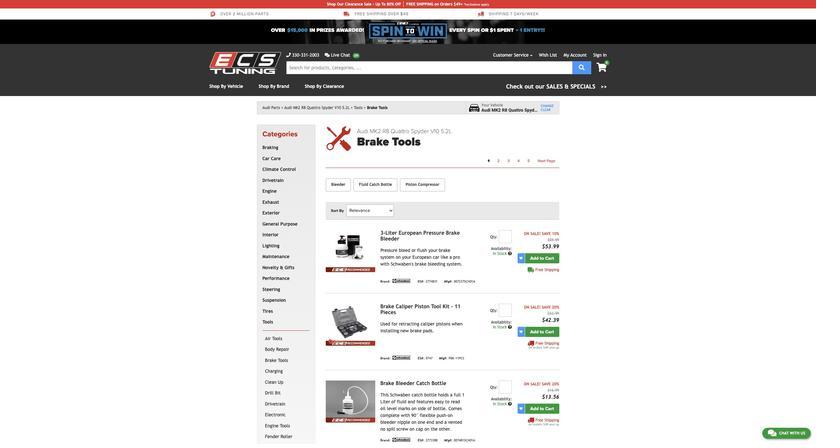 Task type: describe. For each thing, give the bounding box(es) containing it.
cart for $42.39
[[545, 329, 554, 335]]

stock for $53.99
[[497, 251, 507, 256]]

3-liter european pressure brake bleeder
[[380, 230, 460, 242]]

drill
[[265, 391, 274, 396]]

easy
[[435, 399, 444, 405]]

to
[[382, 2, 386, 7]]

1 horizontal spatial chat
[[779, 431, 789, 436]]

1 inside 'paginated product list navigation' navigation
[[488, 159, 490, 163]]

v10 for audi mk2 r8 quattro spyder v10 5.2l
[[335, 106, 341, 110]]

0 horizontal spatial tools link
[[261, 317, 308, 328]]

on sale!                         save 20% $16.99 $13.56
[[524, 382, 559, 400]]

3 in stock from the top
[[493, 402, 508, 407]]

no
[[379, 40, 382, 43]]

engine for engine
[[262, 189, 277, 194]]

this schwaben catch bottle holds a full 1 liter of fluid and features easy to read oil level marks on side of bottle. comes complete with 90° flexible push-on bleeder nipple on one end and a vented no spill screw on cap on the other.
[[380, 393, 465, 432]]

add to cart button for $53.99
[[525, 253, 559, 263]]

2 vertical spatial with
[[790, 431, 800, 436]]

my account
[[564, 52, 587, 58]]

ecs tuning recommends this product. image for brake caliper piston tool kit - 11 pieces
[[326, 341, 375, 346]]

and down catch on the right of the page
[[408, 399, 415, 405]]

sort by
[[331, 208, 344, 213]]

search image
[[579, 64, 585, 70]]

stock for $42.39
[[497, 325, 507, 330]]

0 vertical spatial 2
[[233, 12, 235, 17]]

no
[[380, 427, 385, 432]]

up for $42.39
[[556, 346, 559, 350]]

es#: for -
[[418, 357, 424, 361]]

liter inside 3-liter european pressure brake bleeder
[[385, 230, 397, 236]]

maintenance
[[262, 254, 290, 259]]

brake inside brake caliper piston tool kit - 11 pieces
[[380, 304, 394, 310]]

fluid catch bottle link
[[354, 178, 398, 191]]

spyder inside your vehicle audi mk2 r8 quattro spyder v10 5.2l
[[525, 108, 538, 113]]

=
[[516, 27, 519, 34]]

cart for $13.56
[[545, 406, 554, 412]]

shipping down $53.99
[[545, 268, 559, 272]]

es#: 2774831
[[418, 280, 438, 284]]

your
[[481, 103, 489, 107]]

free shipping on orders $49 and up for $42.39
[[529, 341, 559, 350]]

0 vertical spatial $49
[[400, 12, 409, 17]]

shipping
[[367, 12, 387, 17]]

007237sch01a
[[454, 280, 475, 284]]

in for $42.39
[[493, 325, 496, 330]]

one
[[418, 420, 425, 425]]

side
[[418, 406, 426, 411]]

end
[[427, 420, 434, 425]]

every
[[449, 27, 466, 34]]

free down $13.56
[[536, 418, 543, 423]]

add to cart for $53.99
[[530, 256, 554, 261]]

novelty & gifts link
[[261, 263, 308, 273]]

2 vertical spatial a
[[444, 420, 447, 425]]

ecs tuning recommends this product. image for brake bleeder catch bottle
[[326, 418, 375, 423]]

in for $13.56
[[493, 402, 496, 407]]

$59.99
[[548, 238, 559, 242]]

add for $53.99
[[530, 256, 539, 261]]

*exclusions apply link
[[464, 2, 489, 7]]

shopping cart image
[[597, 63, 607, 72]]

novelty
[[262, 265, 279, 270]]

air
[[265, 336, 271, 341]]

es#: for bleeder
[[418, 280, 424, 284]]

9747
[[426, 357, 433, 361]]

mk2 for audi mk2 r8 quattro spyder v10 5.2l brake tools
[[370, 128, 381, 135]]

es#: 9747
[[418, 357, 433, 361]]

brand: for 3-liter european pressure brake bleeder
[[380, 280, 390, 284]]

parts
[[271, 106, 280, 110]]

with inside pressure bleed or flush your brake system on your european car like a pro with schwaben's brake bleeding system.
[[380, 262, 389, 267]]

0 horizontal spatial vehicle
[[228, 84, 243, 89]]

v10 for audi mk2 r8 quattro spyder v10 5.2l brake tools
[[430, 128, 439, 135]]

spyder for audi mk2 r8 quattro spyder v10 5.2l brake tools
[[411, 128, 429, 135]]

5.2l for audi mk2 r8 quattro spyder v10 5.2l
[[342, 106, 350, 110]]

shop for shop by clearance
[[305, 84, 315, 89]]

quattro for audi mk2 r8 quattro spyder v10 5.2l
[[307, 106, 320, 110]]

performance
[[262, 276, 290, 281]]

or for $1
[[481, 27, 489, 34]]

used for retracting caliper pistons when installing new brake pads.
[[380, 321, 463, 334]]

over for over $15,000 in prizes
[[271, 27, 285, 34]]

1 vertical spatial brake
[[415, 262, 427, 267]]

by right sort in the top left of the page
[[339, 208, 344, 213]]

availability: for kit
[[491, 320, 512, 325]]

mfg#: for brake
[[444, 280, 453, 284]]

brake inside the 'used for retracting caliper pistons when installing new brake pads.'
[[410, 328, 422, 334]]

sale! for $53.99
[[531, 232, 541, 236]]

question circle image for $53.99
[[508, 252, 512, 256]]

shop for shop by brand
[[259, 84, 269, 89]]

drill bit link
[[264, 388, 308, 399]]

audi for audi parts
[[262, 106, 270, 110]]

$53.99
[[542, 244, 559, 250]]

audi for audi mk2 r8 quattro spyder v10 5.2l brake tools
[[357, 128, 368, 135]]

change clear
[[541, 104, 554, 112]]

pads.
[[423, 328, 434, 334]]

tools inside audi mk2 r8 quattro spyder v10 5.2l brake tools
[[392, 135, 421, 149]]

vehicle inside your vehicle audi mk2 r8 quattro spyder v10 5.2l
[[490, 103, 503, 107]]

free down $53.99
[[536, 268, 543, 272]]

sign in link
[[593, 52, 607, 58]]

piston inside brake caliper piston tool kit - 11 pieces
[[415, 304, 430, 310]]

shipping down $13.56
[[545, 418, 559, 423]]

free down $42.39
[[536, 341, 543, 346]]

on sale!                         save 10% $59.99 $53.99
[[524, 232, 559, 250]]

fender roller
[[265, 434, 292, 440]]

shop by brand link
[[259, 84, 289, 89]]

bottle.
[[433, 406, 447, 411]]

official
[[418, 40, 429, 43]]

r8 inside your vehicle audi mk2 r8 quattro spyder v10 5.2l
[[502, 108, 507, 113]]

10%
[[552, 232, 559, 236]]

nipple
[[397, 420, 410, 425]]

steering link
[[261, 284, 308, 295]]

*exclusions
[[464, 2, 480, 6]]

0 horizontal spatial chat
[[341, 52, 350, 58]]

$49 for brake bleeder catch bottle
[[543, 423, 548, 426]]

vented
[[448, 420, 462, 425]]

ecs tuning image
[[209, 52, 281, 74]]

free shipping on orders $49 and up for $13.56
[[529, 418, 559, 426]]

comments image
[[325, 53, 330, 57]]

clear link
[[541, 108, 554, 112]]

clean up
[[265, 380, 283, 385]]

0 vertical spatial piston
[[406, 182, 417, 187]]

es#2773388 - 007481sch01a - brake bleeder catch bottle - this schwaben catch bottle holds a full 1 liter of fluid and features easy to read oil level marks on side of bottle. comes complete with 90 flexible push-on bleeder nipple on one end and a vented no spill screw on cap on the other. - schwaben - audi bmw volkswagen mercedes benz mini image
[[326, 381, 375, 418]]

necessary.
[[397, 40, 412, 43]]

caliper
[[421, 321, 435, 327]]

air tools
[[265, 336, 282, 341]]

brake bleeder catch bottle
[[380, 380, 446, 387]]

fender roller link
[[264, 432, 308, 443]]

5.2l for audi mk2 r8 quattro spyder v10 5.2l brake tools
[[441, 128, 452, 135]]

shipping left the 7
[[489, 12, 509, 17]]

with inside this schwaben catch bottle holds a full 1 liter of fluid and features easy to read oil level marks on side of bottle. comes complete with 90° flexible push-on bleeder nipple on one end and a vented no spill screw on cap on the other.
[[401, 413, 410, 418]]

read
[[451, 399, 460, 405]]

es#2774831 - 007237sch01a - 3-liter european pressure brake bleeder - pressure bleed or flush your brake system on your european car like a pro with schwaben's brake bleeding system. - schwaben - audi bmw volkswagen mercedes benz mini porsche image
[[326, 230, 375, 267]]

or for flush
[[412, 248, 416, 253]]

tool
[[431, 304, 441, 310]]

4 link
[[514, 157, 524, 165]]

shop for shop our clearance sale - up to 80% off
[[327, 2, 336, 7]]

see official rules link
[[413, 39, 437, 43]]

330-
[[292, 52, 301, 58]]

2 horizontal spatial 1
[[520, 27, 522, 34]]

in
[[310, 27, 315, 34]]

next
[[538, 159, 546, 163]]

brake tools inside tools subcategories element
[[265, 358, 288, 363]]

list
[[550, 52, 557, 58]]

1 inside this schwaben catch bottle holds a full 1 liter of fluid and features easy to read oil level marks on side of bottle. comes complete with 90° flexible push-on bleeder nipple on one end and a vented no spill screw on cap on the other.
[[462, 393, 465, 398]]

in stock for brake
[[493, 251, 508, 256]]

engine for engine tools
[[265, 424, 279, 429]]

1 horizontal spatial catch
[[416, 380, 430, 387]]

1 horizontal spatial of
[[428, 406, 432, 411]]

5 link
[[524, 157, 534, 165]]

engine tools link
[[264, 421, 308, 432]]

spyder for audi mk2 r8 quattro spyder v10 5.2l
[[322, 106, 333, 110]]

a inside pressure bleed or flush your brake system on your european car like a pro with schwaben's brake bleeding system.
[[450, 255, 452, 260]]

shipping down $42.39
[[545, 341, 559, 346]]

add to cart for $42.39
[[530, 329, 554, 335]]

3 schwaben - corporate logo image from the top
[[392, 438, 411, 442]]

in stock for kit
[[493, 325, 508, 330]]

up for $13.56
[[556, 423, 559, 426]]

1 vertical spatial a
[[450, 393, 453, 398]]

other.
[[439, 427, 451, 432]]

audi mk2 r8 quattro spyder v10 5.2l brake tools
[[357, 128, 452, 149]]

on inside pressure bleed or flush your brake system on your european car like a pro with schwaben's brake bleeding system.
[[396, 255, 401, 260]]

brand
[[277, 84, 289, 89]]

add to cart for $13.56
[[530, 406, 554, 412]]

1 horizontal spatial tools link
[[354, 106, 366, 110]]

clearance for our
[[345, 2, 363, 7]]

wish list link
[[539, 52, 557, 58]]

fluid
[[359, 182, 368, 187]]

mk2 inside your vehicle audi mk2 r8 quattro spyder v10 5.2l
[[492, 108, 501, 113]]

tools subcategories element
[[262, 331, 310, 444]]

no purchase necessary. see official rules .
[[379, 40, 438, 43]]

3-
[[380, 230, 385, 236]]

1 horizontal spatial bottle
[[432, 380, 446, 387]]

quattro for audi mk2 r8 quattro spyder v10 5.2l brake tools
[[391, 128, 410, 135]]

2 vertical spatial bleeder
[[396, 380, 415, 387]]

air tools link
[[264, 334, 308, 344]]

0 horizontal spatial your
[[402, 255, 411, 260]]

clearance for by
[[323, 84, 344, 89]]

exhaust
[[262, 200, 279, 205]]

$15,000
[[287, 27, 308, 34]]

330-331-2003 link
[[286, 52, 319, 59]]

4
[[518, 159, 520, 163]]

for
[[392, 321, 398, 327]]

0
[[606, 61, 608, 65]]

braking
[[262, 145, 278, 150]]

20% for $13.56
[[552, 382, 559, 387]]

electronic
[[265, 413, 286, 418]]

0 vertical spatial catch
[[369, 182, 380, 187]]

question circle image
[[508, 325, 512, 329]]

sale! for $13.56
[[531, 382, 541, 387]]

free shipping
[[536, 268, 559, 272]]

liter inside this schwaben catch bottle holds a full 1 liter of fluid and features easy to read oil level marks on side of bottle. comes complete with 90° flexible push-on bleeder nipple on one end and a vented no spill screw on cap on the other.
[[380, 399, 390, 405]]

shipping 7 days/week link
[[478, 11, 539, 17]]

330-331-2003
[[292, 52, 319, 58]]

fluid catch bottle
[[359, 182, 392, 187]]

& for novelty
[[280, 265, 283, 270]]

paginated product list navigation navigation
[[357, 157, 559, 165]]

pro
[[453, 255, 460, 260]]



Task type: locate. For each thing, give the bounding box(es) containing it.
schwaben - corporate logo image
[[392, 279, 411, 283], [392, 356, 411, 360], [392, 438, 411, 442]]

bleeder left fluid
[[331, 182, 345, 187]]

1 horizontal spatial v10
[[430, 128, 439, 135]]

comments image
[[768, 429, 777, 437]]

add to cart button
[[525, 253, 559, 263], [525, 327, 559, 337], [525, 404, 559, 414]]

& right sales
[[565, 83, 569, 90]]

free shipping on orders $49 and up down $42.39
[[529, 341, 559, 350]]

sort
[[331, 208, 338, 213]]

engine inside engine link
[[262, 189, 277, 194]]

brand: down installing on the left bottom of the page
[[380, 357, 390, 361]]

vehicle
[[228, 84, 243, 89], [490, 103, 503, 107]]

2 vertical spatial add
[[530, 406, 539, 412]]

to down holds
[[445, 399, 450, 405]]

3 es#: from the top
[[418, 439, 424, 443]]

to for $53.99
[[540, 256, 544, 261]]

save up $52.99
[[542, 305, 551, 310]]

add to cart button down $42.39
[[525, 327, 559, 337]]

fender
[[265, 434, 279, 440]]

2 vertical spatial sale!
[[531, 382, 541, 387]]

audi inside your vehicle audi mk2 r8 quattro spyder v10 5.2l
[[481, 108, 491, 113]]

and down push-
[[436, 420, 443, 425]]

liter up system
[[385, 230, 397, 236]]

of up flexible
[[428, 406, 432, 411]]

2 brand: from the top
[[380, 357, 390, 361]]

3 add to cart button from the top
[[525, 404, 559, 414]]

2 qty: from the top
[[490, 308, 498, 313]]

1 horizontal spatial clearance
[[345, 2, 363, 7]]

1 horizontal spatial up
[[375, 2, 380, 7]]

vehicle down ecs tuning image
[[228, 84, 243, 89]]

your up car
[[428, 248, 437, 253]]

es#: left 2774831 at the bottom of page
[[418, 280, 424, 284]]

v10 inside your vehicle audi mk2 r8 quattro spyder v10 5.2l
[[540, 108, 548, 113]]

1 vertical spatial 20%
[[552, 382, 559, 387]]

brake up like
[[439, 248, 450, 253]]

3 sale! from the top
[[531, 382, 541, 387]]

orders down $42.39
[[533, 346, 542, 350]]

brake caliper piston tool kit - 11 pieces link
[[380, 304, 461, 316]]

schwaben's
[[391, 262, 414, 267]]

piston left tool on the bottom right of page
[[415, 304, 430, 310]]

piston
[[406, 182, 417, 187], [415, 304, 430, 310]]

2 inside 'paginated product list navigation' navigation
[[497, 159, 500, 163]]

2 sale! from the top
[[531, 305, 541, 310]]

1 question circle image from the top
[[508, 252, 512, 256]]

0 horizontal spatial with
[[380, 262, 389, 267]]

change link
[[541, 104, 554, 108]]

1 vertical spatial drivetrain
[[265, 402, 285, 407]]

brand: for brake caliper piston tool kit - 11 pieces
[[380, 357, 390, 361]]

brand: for brake bleeder catch bottle
[[380, 439, 390, 443]]

clearance
[[345, 2, 363, 7], [323, 84, 344, 89]]

cart for $53.99
[[545, 256, 554, 261]]

0 vertical spatial pressure
[[423, 230, 444, 236]]

3 ecs tuning recommends this product. image from the top
[[326, 418, 375, 423]]

by left 'brand'
[[270, 84, 276, 89]]

european inside pressure bleed or flush your brake system on your european car like a pro with schwaben's brake bleeding system.
[[413, 255, 432, 260]]

2 vertical spatial ecs tuning recommends this product. image
[[326, 418, 375, 423]]

on for $53.99
[[524, 232, 529, 236]]

0 vertical spatial add to wish list image
[[520, 257, 523, 260]]

0 vertical spatial ecs tuning recommends this product. image
[[326, 267, 375, 272]]

1 vertical spatial cart
[[545, 329, 554, 335]]

pbk-
[[449, 357, 456, 361]]

schwaben - corporate logo image left es#: 9747
[[392, 356, 411, 360]]

add to cart button for $13.56
[[525, 404, 559, 414]]

wish
[[539, 52, 549, 58]]

sale! inside on sale!                         save 10% $59.99 $53.99
[[531, 232, 541, 236]]

1 vertical spatial add to cart button
[[525, 327, 559, 337]]

- inside brake caliper piston tool kit - 11 pieces
[[451, 304, 453, 310]]

save up "$16.99"
[[542, 382, 551, 387]]

bottle
[[424, 393, 437, 398]]

or
[[481, 27, 489, 34], [412, 248, 416, 253]]

million
[[237, 12, 254, 17]]

1 vertical spatial clearance
[[323, 84, 344, 89]]

shop by vehicle
[[209, 84, 243, 89]]

add to cart button down $13.56
[[525, 404, 559, 414]]

1 cart from the top
[[545, 256, 554, 261]]

european up "bleed"
[[399, 230, 422, 236]]

2 vertical spatial $49
[[543, 423, 548, 426]]

specials
[[571, 83, 596, 90]]

1 horizontal spatial vehicle
[[490, 103, 503, 107]]

pressure inside 3-liter european pressure brake bleeder
[[423, 230, 444, 236]]

1 horizontal spatial &
[[565, 83, 569, 90]]

by for vehicle
[[221, 84, 226, 89]]

2 up from the top
[[556, 423, 559, 426]]

ecs tuning recommends this product. image for 3-liter european pressure brake bleeder
[[326, 267, 375, 272]]

save inside on sale!                         save 10% $59.99 $53.99
[[542, 232, 551, 236]]

0 vertical spatial cart
[[545, 256, 554, 261]]

off
[[395, 2, 401, 7]]

question circle image
[[508, 252, 512, 256], [508, 402, 512, 406]]

0 horizontal spatial bottle
[[381, 182, 392, 187]]

0 vertical spatial vehicle
[[228, 84, 243, 89]]

catch right fluid
[[369, 182, 380, 187]]

r8 for audi mk2 r8 quattro spyder v10 5.2l
[[301, 106, 306, 110]]

0 horizontal spatial pressure
[[380, 248, 397, 253]]

2 vertical spatial brand:
[[380, 439, 390, 443]]

1 horizontal spatial r8
[[383, 128, 389, 135]]

1 vertical spatial pressure
[[380, 248, 397, 253]]

in for $53.99
[[493, 251, 496, 256]]

$42.39
[[542, 317, 559, 323]]

steering
[[262, 287, 280, 292]]

catch up catch on the right of the page
[[416, 380, 430, 387]]

3 brand: from the top
[[380, 439, 390, 443]]

lighting
[[262, 243, 279, 249]]

2 schwaben - corporate logo image from the top
[[392, 356, 411, 360]]

3 cart from the top
[[545, 406, 554, 412]]

engine inside engine tools link
[[265, 424, 279, 429]]

with down marks
[[401, 413, 410, 418]]

11pcs
[[456, 357, 464, 361]]

1 sale! from the top
[[531, 232, 541, 236]]

vehicle right your at the right top of page
[[490, 103, 503, 107]]

save left 10% on the bottom of page
[[542, 232, 551, 236]]

your vehicle audi mk2 r8 quattro spyder v10 5.2l
[[481, 103, 557, 113]]

1 save from the top
[[542, 232, 551, 236]]

charging
[[265, 369, 283, 374]]

cart down $13.56
[[545, 406, 554, 412]]

1 vertical spatial free shipping on orders $49 and up
[[529, 418, 559, 426]]

a left pro
[[450, 255, 452, 260]]

repair
[[276, 347, 289, 352]]

2 on from the top
[[524, 305, 529, 310]]

0 vertical spatial bottle
[[381, 182, 392, 187]]

3 add to cart from the top
[[530, 406, 554, 412]]

2774831
[[426, 280, 438, 284]]

orders for $42.39
[[533, 346, 542, 350]]

drivetrain for the drivetrain link within the tools subcategories element
[[265, 402, 285, 407]]

mk2 inside audi mk2 r8 quattro spyder v10 5.2l brake tools
[[370, 128, 381, 135]]

drivetrain
[[262, 178, 284, 183], [265, 402, 285, 407]]

sales & specials link
[[506, 82, 607, 91]]

0 vertical spatial over
[[220, 12, 232, 17]]

1 vertical spatial or
[[412, 248, 416, 253]]

1 add to cart from the top
[[530, 256, 554, 261]]

2 vertical spatial mfg#:
[[444, 439, 453, 443]]

2 orders from the top
[[533, 423, 542, 426]]

brand: down no
[[380, 439, 390, 443]]

maintenance link
[[261, 252, 308, 263]]

body
[[265, 347, 275, 352]]

0 vertical spatial up
[[556, 346, 559, 350]]

1 brand: from the top
[[380, 280, 390, 284]]

20% for $42.39
[[552, 305, 559, 310]]

1 horizontal spatial mk2
[[370, 128, 381, 135]]

bottle up holds
[[432, 380, 446, 387]]

control
[[280, 167, 296, 172]]

features
[[417, 399, 434, 405]]

2 cart from the top
[[545, 329, 554, 335]]

to down $13.56
[[540, 406, 544, 412]]

pressure
[[423, 230, 444, 236], [380, 248, 397, 253]]

3 add from the top
[[530, 406, 539, 412]]

schwaben - corporate logo image down the schwaben's
[[392, 279, 411, 283]]

by down ecs tuning image
[[221, 84, 226, 89]]

1 vertical spatial 2
[[497, 159, 500, 163]]

customer
[[493, 52, 513, 58]]

1 add to cart button from the top
[[525, 253, 559, 263]]

exterior
[[262, 211, 280, 216]]

availability: for brake
[[491, 247, 512, 251]]

20%
[[552, 305, 559, 310], [552, 382, 559, 387]]

liter down this
[[380, 399, 390, 405]]

$49 down $42.39
[[543, 346, 548, 350]]

2 add from the top
[[530, 329, 539, 335]]

brake inside tools subcategories element
[[265, 358, 277, 363]]

car
[[262, 156, 270, 161]]

1 vertical spatial in stock
[[493, 325, 508, 330]]

0 horizontal spatial 1
[[462, 393, 465, 398]]

on inside on sale!                         save 20% $16.99 $13.56
[[524, 382, 529, 387]]

shop by clearance
[[305, 84, 344, 89]]

1 up from the top
[[556, 346, 559, 350]]

schwaben - corporate logo image down screw
[[392, 438, 411, 442]]

to for $13.56
[[540, 406, 544, 412]]

0 vertical spatial brand:
[[380, 280, 390, 284]]

schwaben
[[390, 393, 410, 398]]

up inside clean up link
[[278, 380, 283, 385]]

0 vertical spatial a
[[450, 255, 452, 260]]

0 vertical spatial brake
[[439, 248, 450, 253]]

up inside shop our clearance sale - up to 80% off link
[[375, 2, 380, 7]]

tires link
[[261, 306, 308, 317]]

0 horizontal spatial clearance
[[323, 84, 344, 89]]

comes
[[449, 406, 462, 411]]

and down $42.39
[[549, 346, 555, 350]]

1 orders from the top
[[533, 346, 542, 350]]

to inside this schwaben catch bottle holds a full 1 liter of fluid and features easy to read oil level marks on side of bottle. comes complete with 90° flexible push-on bleeder nipple on one end and a vented no spill screw on cap on the other.
[[445, 399, 450, 405]]

add to wish list image for $13.56
[[520, 407, 523, 411]]

drivetrain for topmost the drivetrain link
[[262, 178, 284, 183]]

with left us
[[790, 431, 800, 436]]

sale!
[[531, 232, 541, 236], [531, 305, 541, 310], [531, 382, 541, 387]]

chat right live
[[341, 52, 350, 58]]

add to cart button for $42.39
[[525, 327, 559, 337]]

0 vertical spatial engine
[[262, 189, 277, 194]]

2 left million
[[233, 12, 235, 17]]

or inside pressure bleed or flush your brake system on your european car like a pro with schwaben's brake bleeding system.
[[412, 248, 416, 253]]

compressor
[[418, 182, 440, 187]]

7
[[510, 12, 513, 17]]

shop for shop by vehicle
[[209, 84, 220, 89]]

full
[[454, 393, 461, 398]]

stock for $13.56
[[497, 402, 507, 407]]

sale! for $42.39
[[531, 305, 541, 310]]

to down $42.39
[[540, 329, 544, 335]]

engine up the exhaust
[[262, 189, 277, 194]]

save for $53.99
[[542, 232, 551, 236]]

0 vertical spatial sale!
[[531, 232, 541, 236]]

ecs tuning recommends this product. image
[[326, 267, 375, 272], [326, 341, 375, 346], [326, 418, 375, 423]]

add to cart down $13.56
[[530, 406, 554, 412]]

1 stock from the top
[[497, 251, 507, 256]]

0 vertical spatial up
[[375, 2, 380, 7]]

save inside on sale!                         save 20% $16.99 $13.56
[[542, 382, 551, 387]]

of
[[392, 399, 396, 405], [428, 406, 432, 411]]

free shipping on orders $49 and up down $13.56
[[529, 418, 559, 426]]

bleeder up schwaben
[[396, 380, 415, 387]]

0 vertical spatial add
[[530, 256, 539, 261]]

0 vertical spatial or
[[481, 27, 489, 34]]

used
[[380, 321, 390, 327]]

2 horizontal spatial spyder
[[525, 108, 538, 113]]

to for $42.39
[[540, 329, 544, 335]]

or left flush on the right of page
[[412, 248, 416, 253]]

on inside on sale!                         save 10% $59.99 $53.99
[[524, 232, 529, 236]]

0 vertical spatial 20%
[[552, 305, 559, 310]]

1 horizontal spatial spyder
[[411, 128, 429, 135]]

sale! inside on sale!                         save 20% $52.99 $42.39
[[531, 305, 541, 310]]

bottle right fluid
[[381, 182, 392, 187]]

1 vertical spatial up
[[278, 380, 283, 385]]

by for brand
[[270, 84, 276, 89]]

audi inside audi mk2 r8 quattro spyder v10 5.2l brake tools
[[357, 128, 368, 135]]

schwaben - corporate logo image for -
[[392, 356, 411, 360]]

add to cart button up free shipping
[[525, 253, 559, 263]]

1 20% from the top
[[552, 305, 559, 310]]

spin
[[468, 27, 480, 34]]

a
[[450, 255, 452, 260], [450, 393, 453, 398], [444, 420, 447, 425]]

on for $42.39
[[524, 305, 529, 310]]

5.2l inside audi mk2 r8 quattro spyder v10 5.2l brake tools
[[441, 128, 452, 135]]

2 add to cart from the top
[[530, 329, 554, 335]]

2
[[233, 12, 235, 17], [497, 159, 500, 163]]

0 horizontal spatial catch
[[369, 182, 380, 187]]

$49 down $13.56
[[543, 423, 548, 426]]

1 vertical spatial orders
[[533, 423, 542, 426]]

brake down flush on the right of page
[[415, 262, 427, 267]]

1 horizontal spatial quattro
[[391, 128, 410, 135]]

piston left compressor
[[406, 182, 417, 187]]

1 vertical spatial question circle image
[[508, 402, 512, 406]]

0 horizontal spatial or
[[412, 248, 416, 253]]

orders down $13.56
[[533, 423, 542, 426]]

mk2 for audi mk2 r8 quattro spyder v10 5.2l
[[293, 106, 300, 110]]

drivetrain link down "control"
[[261, 175, 308, 186]]

retracting
[[399, 321, 419, 327]]

2 vertical spatial es#:
[[418, 439, 424, 443]]

2 vertical spatial schwaben - corporate logo image
[[392, 438, 411, 442]]

brake
[[439, 248, 450, 253], [415, 262, 427, 267], [410, 328, 422, 334]]

qty: for kit
[[490, 308, 498, 313]]

1 horizontal spatial brake tools
[[367, 106, 388, 110]]

1 vertical spatial piston
[[415, 304, 430, 310]]

qty: for brake
[[490, 235, 498, 239]]

exhaust link
[[261, 197, 308, 208]]

performance link
[[261, 273, 308, 284]]

question circle image for $13.56
[[508, 402, 512, 406]]

0 horizontal spatial mk2
[[293, 106, 300, 110]]

cart down $53.99
[[545, 256, 554, 261]]

orders for $13.56
[[533, 423, 542, 426]]

clearance up the audi mk2 r8 quattro spyder v10 5.2l link
[[323, 84, 344, 89]]

2 free shipping on orders $49 and up from the top
[[529, 418, 559, 426]]

2 in stock from the top
[[493, 325, 508, 330]]

add up free shipping
[[530, 256, 539, 261]]

bleeder up system
[[380, 236, 399, 242]]

1 add from the top
[[530, 256, 539, 261]]

free ship ping on orders $49+ *exclusions apply
[[406, 2, 489, 7]]

over left $15,000
[[271, 27, 285, 34]]

engine up the fender
[[265, 424, 279, 429]]

2 20% from the top
[[552, 382, 559, 387]]

3 availability: from the top
[[491, 397, 512, 402]]

pressure bleed or flush your brake system on your european car like a pro with schwaben's brake bleeding system.
[[380, 248, 462, 267]]

with down system
[[380, 262, 389, 267]]

car care link
[[261, 153, 308, 164]]

this
[[380, 393, 389, 398]]

over left million
[[220, 12, 232, 17]]

0 vertical spatial add to cart button
[[525, 253, 559, 263]]

1 left 2 link
[[488, 159, 490, 163]]

on inside on sale!                         save 20% $52.99 $42.39
[[524, 305, 529, 310]]

3 save from the top
[[542, 382, 551, 387]]

general
[[262, 221, 279, 227]]

category navigation element
[[257, 125, 315, 444]]

your down "bleed"
[[402, 255, 411, 260]]

drivetrain link down the bit
[[264, 399, 308, 410]]

quattro inside audi mk2 r8 quattro spyder v10 5.2l brake tools
[[391, 128, 410, 135]]

european down flush on the right of page
[[413, 255, 432, 260]]

ecs tuning 'spin to win' contest logo image
[[369, 22, 447, 38]]

drivetrain down climate
[[262, 178, 284, 183]]

2 horizontal spatial r8
[[502, 108, 507, 113]]

r8 for audi mk2 r8 quattro spyder v10 5.2l brake tools
[[383, 128, 389, 135]]

up left 'to'
[[375, 2, 380, 7]]

1 vertical spatial -
[[451, 304, 453, 310]]

1 horizontal spatial -
[[451, 304, 453, 310]]

by for clearance
[[316, 84, 322, 89]]

brake inside 3-liter european pressure brake bleeder
[[446, 230, 460, 236]]

audi parts
[[262, 106, 280, 110]]

1 horizontal spatial 2
[[497, 159, 500, 163]]

shipping 7 days/week
[[489, 12, 539, 17]]

20% inside on sale!                         save 20% $16.99 $13.56
[[552, 382, 559, 387]]

installing
[[380, 328, 399, 334]]

2 es#: from the top
[[418, 357, 424, 361]]

new
[[400, 328, 409, 334]]

live chat link
[[325, 52, 360, 59]]

1 horizontal spatial your
[[428, 248, 437, 253]]

pressure up flush on the right of page
[[423, 230, 444, 236]]

1 vertical spatial qty:
[[490, 308, 498, 313]]

add for $42.39
[[530, 329, 539, 335]]

0 horizontal spatial over
[[220, 12, 232, 17]]

level
[[387, 406, 397, 411]]

0 horizontal spatial -
[[373, 2, 374, 7]]

2 save from the top
[[542, 305, 551, 310]]

0 horizontal spatial up
[[278, 380, 283, 385]]

v10 inside audi mk2 r8 quattro spyder v10 5.2l brake tools
[[430, 128, 439, 135]]

add to wish list image for $53.99
[[520, 257, 523, 260]]

1 es#: from the top
[[418, 280, 424, 284]]

bleeder
[[331, 182, 345, 187], [380, 236, 399, 242], [396, 380, 415, 387]]

phone image
[[286, 53, 291, 57]]

- right sale
[[373, 2, 374, 7]]

bit
[[275, 391, 281, 396]]

sales & specials
[[547, 83, 596, 90]]

3 stock from the top
[[497, 402, 507, 407]]

2 vertical spatial stock
[[497, 402, 507, 407]]

purchase
[[383, 40, 396, 43]]

1 vertical spatial add to wish list image
[[520, 330, 523, 334]]

2 vertical spatial add to wish list image
[[520, 407, 523, 411]]

20% up "$16.99"
[[552, 382, 559, 387]]

$49 right over
[[400, 12, 409, 17]]

over for over 2 million parts
[[220, 12, 232, 17]]

r8 inside audi mk2 r8 quattro spyder v10 5.2l brake tools
[[383, 128, 389, 135]]

audi for audi mk2 r8 quattro spyder v10 5.2l
[[284, 106, 292, 110]]

1 in stock from the top
[[493, 251, 508, 256]]

drivetrain up electronic in the left of the page
[[265, 402, 285, 407]]

bleed
[[399, 248, 410, 253]]

es#9747 - pbk-11pcs - brake caliper piston tool kit - 11 pieces - used for retracting caliper pistons when installing new brake pads. - schwaben - audi bmw volkswagen mini image
[[326, 304, 375, 341]]

to up free shipping
[[540, 256, 544, 261]]

1 vertical spatial liter
[[380, 399, 390, 405]]

$13.56
[[542, 394, 559, 400]]

20% up $52.99
[[552, 305, 559, 310]]

1 horizontal spatial 1
[[488, 159, 490, 163]]

& left gifts
[[280, 265, 283, 270]]

$49 for brake caliper piston tool kit - 11 pieces
[[543, 346, 548, 350]]

1 availability: from the top
[[491, 247, 512, 251]]

Search text field
[[286, 61, 572, 74]]

1 right =
[[520, 27, 522, 34]]

add to cart down $42.39
[[530, 329, 554, 335]]

up down $42.39
[[556, 346, 559, 350]]

1 add to wish list image from the top
[[520, 257, 523, 260]]

2 vertical spatial cart
[[545, 406, 554, 412]]

1 horizontal spatial or
[[481, 27, 489, 34]]

1 vertical spatial mfg#:
[[439, 357, 447, 361]]

add down on sale!                         save 20% $16.99 $13.56 at the right of the page
[[530, 406, 539, 412]]

pressure inside pressure bleed or flush your brake system on your european car like a pro with schwaben's brake bleeding system.
[[380, 248, 397, 253]]

2 add to wish list image from the top
[[520, 330, 523, 334]]

2 stock from the top
[[497, 325, 507, 330]]

european inside 3-liter european pressure brake bleeder
[[399, 230, 422, 236]]

cart down $42.39
[[545, 329, 554, 335]]

0 horizontal spatial r8
[[301, 106, 306, 110]]

2 horizontal spatial mk2
[[492, 108, 501, 113]]

0 vertical spatial es#:
[[418, 280, 424, 284]]

2 vertical spatial save
[[542, 382, 551, 387]]

1 right full
[[462, 393, 465, 398]]

drivetrain link inside tools subcategories element
[[264, 399, 308, 410]]

1 on from the top
[[524, 232, 529, 236]]

brake inside audi mk2 r8 quattro spyder v10 5.2l brake tools
[[357, 135, 389, 149]]

20% inside on sale!                         save 20% $52.99 $42.39
[[552, 305, 559, 310]]

1 ecs tuning recommends this product. image from the top
[[326, 267, 375, 272]]

& inside category navigation element
[[280, 265, 283, 270]]

save for $13.56
[[542, 382, 551, 387]]

spyder
[[322, 106, 333, 110], [525, 108, 538, 113], [411, 128, 429, 135]]

customer service button
[[493, 52, 533, 59]]

clearance right our
[[345, 2, 363, 7]]

2 vertical spatial qty:
[[490, 385, 498, 390]]

& for sales
[[565, 83, 569, 90]]

car
[[433, 255, 439, 260]]

1 vertical spatial tools link
[[261, 317, 308, 328]]

0 vertical spatial of
[[392, 399, 396, 405]]

on for $13.56
[[524, 382, 529, 387]]

system
[[380, 255, 394, 260]]

None number field
[[499, 230, 512, 243], [499, 304, 512, 317], [499, 381, 512, 394], [499, 230, 512, 243], [499, 304, 512, 317], [499, 381, 512, 394]]

2 question circle image from the top
[[508, 402, 512, 406]]

0 vertical spatial drivetrain link
[[261, 175, 308, 186]]

2 availability: from the top
[[491, 320, 512, 325]]

1 vertical spatial engine
[[265, 424, 279, 429]]

1 qty: from the top
[[490, 235, 498, 239]]

331-
[[301, 52, 310, 58]]

2 link
[[494, 157, 504, 165]]

0 horizontal spatial of
[[392, 399, 396, 405]]

save for $42.39
[[542, 305, 551, 310]]

sales
[[547, 83, 563, 90]]

0 vertical spatial bleeder
[[331, 182, 345, 187]]

over
[[388, 12, 399, 17]]

add to wish list image for $42.39
[[520, 330, 523, 334]]

2 vertical spatial on
[[524, 382, 529, 387]]

3 qty: from the top
[[490, 385, 498, 390]]

mfg#: left 007237sch01a
[[444, 280, 453, 284]]

spyder inside audi mk2 r8 quattro spyder v10 5.2l brake tools
[[411, 128, 429, 135]]

5.2l inside your vehicle audi mk2 r8 quattro spyder v10 5.2l
[[549, 108, 557, 113]]

1 vertical spatial catch
[[416, 380, 430, 387]]

push-
[[437, 413, 448, 418]]

pressure up system
[[380, 248, 397, 253]]

drivetrain inside tools subcategories element
[[265, 402, 285, 407]]

ping
[[425, 2, 433, 7]]

add for $13.56
[[530, 406, 539, 412]]

2 ecs tuning recommends this product. image from the top
[[326, 341, 375, 346]]

customer service
[[493, 52, 529, 58]]

1 vertical spatial your
[[402, 255, 411, 260]]

1 free shipping on orders $49 and up from the top
[[529, 341, 559, 350]]

sale! inside on sale!                         save 20% $16.99 $13.56
[[531, 382, 541, 387]]

audi parts link
[[262, 106, 283, 110]]

quattro inside your vehicle audi mk2 r8 quattro spyder v10 5.2l
[[508, 108, 523, 113]]

and down $13.56
[[549, 423, 555, 426]]

0 vertical spatial &
[[565, 83, 569, 90]]

mfg#:
[[444, 280, 453, 284], [439, 357, 447, 361], [444, 439, 453, 443]]

add to wish list image
[[520, 257, 523, 260], [520, 330, 523, 334], [520, 407, 523, 411]]

es#: left 9747
[[418, 357, 424, 361]]

2 add to cart button from the top
[[525, 327, 559, 337]]

0 horizontal spatial brake tools
[[265, 358, 288, 363]]

0 vertical spatial brake tools
[[367, 106, 388, 110]]

0 horizontal spatial spyder
[[322, 106, 333, 110]]

brand: down system
[[380, 280, 390, 284]]

bleeder inside 3-liter european pressure brake bleeder
[[380, 236, 399, 242]]

1 schwaben - corporate logo image from the top
[[392, 279, 411, 283]]

mfg#: left the 'pbk-'
[[439, 357, 447, 361]]

1 vertical spatial over
[[271, 27, 285, 34]]

3 add to wish list image from the top
[[520, 407, 523, 411]]

3 on from the top
[[524, 382, 529, 387]]

add to cart up free shipping
[[530, 256, 554, 261]]

mfg#: for kit
[[439, 357, 447, 361]]

schwaben - corporate logo image for bleeder
[[392, 279, 411, 283]]

2 vertical spatial add to cart button
[[525, 404, 559, 414]]

mfg#: down "other." on the bottom
[[444, 439, 453, 443]]

save
[[542, 232, 551, 236], [542, 305, 551, 310], [542, 382, 551, 387]]

free down shop our clearance sale - up to 80% off
[[355, 12, 365, 17]]

- left 11
[[451, 304, 453, 310]]

add down on sale!                         save 20% $52.99 $42.39
[[530, 329, 539, 335]]

save inside on sale!                         save 20% $52.99 $42.39
[[542, 305, 551, 310]]

0 vertical spatial orders
[[533, 346, 542, 350]]



Task type: vqa. For each thing, say whether or not it's contained in the screenshot.
the team
no



